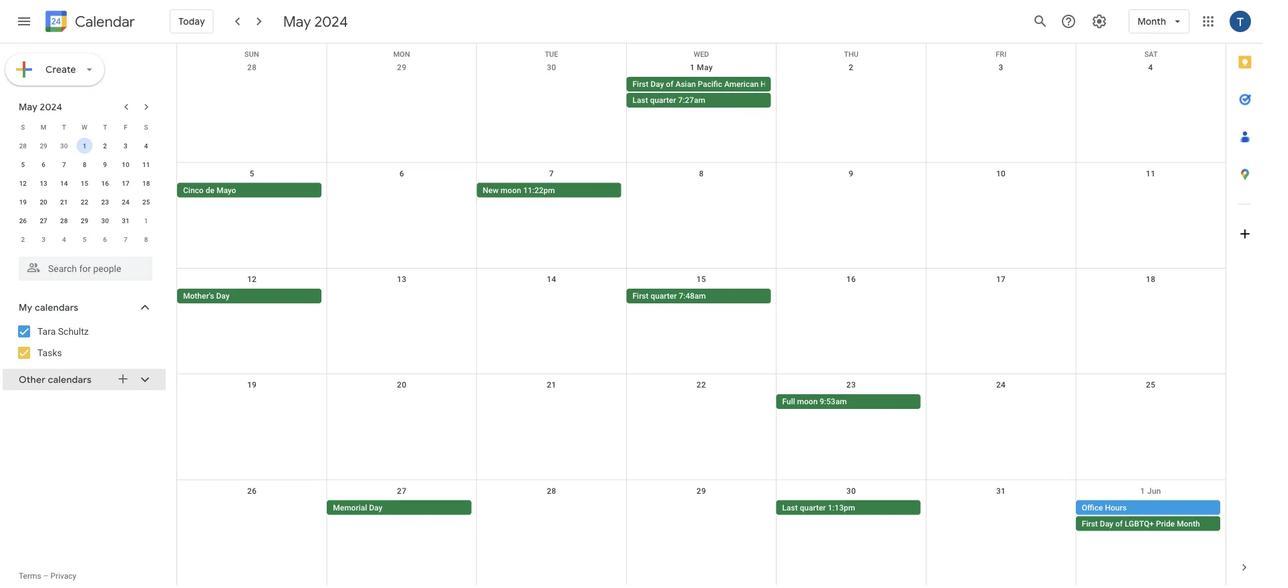 Task type: describe. For each thing, give the bounding box(es) containing it.
30 up "last quarter 1:13pm" button
[[846, 486, 856, 496]]

hours
[[1105, 503, 1127, 512]]

1 may
[[690, 63, 713, 72]]

may 2024 grid
[[13, 118, 156, 249]]

memorial day
[[333, 503, 382, 512]]

30 element
[[97, 213, 113, 229]]

american
[[724, 80, 759, 89]]

month for first day of asian pacific american heritage month last quarter 7:27am
[[793, 80, 816, 89]]

15 inside may 2024 grid
[[81, 179, 88, 187]]

f
[[124, 123, 127, 131]]

13 inside may 2024 grid
[[40, 179, 47, 187]]

office hours first day of lgbtq+ pride month
[[1082, 503, 1200, 528]]

day inside office hours first day of lgbtq+ pride month
[[1100, 519, 1113, 528]]

17 element
[[118, 175, 134, 191]]

first inside office hours first day of lgbtq+ pride month
[[1082, 519, 1098, 528]]

day for first
[[651, 80, 664, 89]]

31 for 1 jun
[[996, 486, 1006, 496]]

1 vertical spatial 4
[[144, 142, 148, 150]]

1 horizontal spatial 20
[[397, 380, 407, 390]]

1 horizontal spatial 21
[[547, 380, 556, 390]]

30 up "6 june" element
[[101, 217, 109, 225]]

last quarter 7:27am button
[[627, 93, 771, 108]]

main drawer image
[[16, 13, 32, 29]]

6 for may 2024
[[42, 160, 45, 168]]

calendars for other calendars
[[48, 374, 92, 385]]

day for memorial
[[369, 503, 382, 512]]

24 element
[[118, 194, 134, 210]]

30 down tue
[[547, 63, 556, 72]]

day for mother's
[[216, 291, 230, 301]]

month inside popup button
[[1138, 16, 1166, 27]]

full moon 9:53am button
[[776, 394, 921, 409]]

3 inside "element"
[[42, 235, 45, 243]]

de
[[206, 185, 214, 195]]

terms – privacy
[[19, 571, 76, 581]]

8 june element
[[138, 231, 154, 247]]

tasks
[[37, 347, 62, 358]]

today button
[[170, 5, 214, 37]]

m
[[41, 123, 46, 131]]

terms link
[[19, 571, 41, 581]]

1 for 1 june "element"
[[144, 217, 148, 225]]

1 vertical spatial 22
[[697, 380, 706, 390]]

row containing sun
[[177, 43, 1226, 58]]

12 inside grid
[[247, 275, 257, 284]]

20 element
[[35, 194, 52, 210]]

first day of asian pacific american heritage month button
[[627, 77, 816, 92]]

privacy
[[50, 571, 76, 581]]

28 april element
[[15, 138, 31, 154]]

mother's
[[183, 291, 214, 301]]

of inside office hours first day of lgbtq+ pride month
[[1115, 519, 1123, 528]]

first quarter 7:48am
[[633, 291, 706, 301]]

terms
[[19, 571, 41, 581]]

27 element
[[35, 213, 52, 229]]

last quarter 1:13pm button
[[776, 500, 921, 515]]

26 for 1
[[19, 217, 27, 225]]

1 jun
[[1140, 486, 1161, 496]]

memorial day button
[[327, 500, 471, 515]]

4 inside 4 june element
[[62, 235, 66, 243]]

Search for people text field
[[27, 257, 144, 281]]

first day of asian pacific american heritage month last quarter 7:27am
[[633, 80, 816, 105]]

24 inside row group
[[122, 198, 129, 206]]

my calendars list
[[3, 321, 166, 364]]

mayo
[[216, 185, 236, 195]]

16 inside may 2024 grid
[[101, 179, 109, 187]]

office hours button
[[1076, 500, 1220, 515]]

thu
[[844, 50, 859, 58]]

10 for may 2024
[[122, 160, 129, 168]]

29 element
[[77, 213, 93, 229]]

1 horizontal spatial 19
[[247, 380, 257, 390]]

other calendars
[[19, 374, 92, 385]]

25 inside grid
[[1146, 380, 1155, 390]]

6 june element
[[97, 231, 113, 247]]

my calendars
[[19, 302, 78, 313]]

cell containing first day of asian pacific american heritage month
[[626, 77, 816, 109]]

1 horizontal spatial may 2024
[[283, 12, 348, 31]]

grid containing 28
[[176, 43, 1226, 586]]

2 t from the left
[[103, 123, 107, 131]]

0 vertical spatial 2024
[[314, 12, 348, 31]]

create button
[[5, 53, 104, 86]]

7:27am
[[678, 96, 705, 105]]

1 vertical spatial 17
[[996, 275, 1006, 284]]

21 inside may 2024 grid
[[60, 198, 68, 206]]

schultz
[[58, 326, 89, 337]]

fri
[[996, 50, 1007, 58]]

5 for may 2024
[[21, 160, 25, 168]]

moon for full
[[797, 397, 818, 406]]

18 element
[[138, 175, 154, 191]]

28 element
[[56, 213, 72, 229]]

today
[[178, 16, 205, 27]]

30 april element
[[56, 138, 72, 154]]

tue
[[545, 50, 558, 58]]

17 inside may 2024 grid
[[122, 179, 129, 187]]

last inside first day of asian pacific american heritage month last quarter 7:27am
[[633, 96, 648, 105]]

sun
[[244, 50, 259, 58]]

1 june element
[[138, 213, 154, 229]]

cinco de mayo button
[[177, 183, 322, 197]]

month for office hours first day of lgbtq+ pride month
[[1177, 519, 1200, 528]]

tara schultz
[[37, 326, 89, 337]]

9:53am
[[820, 397, 847, 406]]

add other calendars image
[[116, 372, 130, 386]]

–
[[43, 571, 48, 581]]

4 june element
[[56, 231, 72, 247]]

row containing s
[[13, 118, 156, 136]]

1 horizontal spatial 14
[[547, 275, 556, 284]]

quarter for 15
[[651, 291, 677, 301]]

new moon 11:22pm
[[483, 185, 555, 195]]

first quarter 7:48am button
[[627, 289, 771, 303]]

0 horizontal spatial may
[[19, 101, 38, 113]]

calendar element
[[43, 8, 135, 37]]

11 element
[[138, 156, 154, 172]]

26 for 1 jun
[[247, 486, 257, 496]]

1 horizontal spatial 2
[[103, 142, 107, 150]]

1 inside cell
[[83, 142, 86, 150]]

14 element
[[56, 175, 72, 191]]



Task type: vqa. For each thing, say whether or not it's contained in the screenshot.
CALENDAR
yes



Task type: locate. For each thing, give the bounding box(es) containing it.
0 vertical spatial moon
[[501, 185, 521, 195]]

0 horizontal spatial 18
[[142, 179, 150, 187]]

1 horizontal spatial t
[[103, 123, 107, 131]]

2 down thu
[[849, 63, 854, 72]]

month right pride
[[1177, 519, 1200, 528]]

16 element
[[97, 175, 113, 191]]

6
[[42, 160, 45, 168], [399, 169, 404, 178], [103, 235, 107, 243]]

0 vertical spatial quarter
[[650, 96, 676, 105]]

11 for sun
[[1146, 169, 1155, 178]]

1 vertical spatial 26
[[247, 486, 257, 496]]

first day of lgbtq+ pride month button
[[1076, 516, 1220, 531]]

lgbtq+
[[1125, 519, 1154, 528]]

10 for sun
[[996, 169, 1006, 178]]

moon for new
[[501, 185, 521, 195]]

tara
[[37, 326, 56, 337]]

1 vertical spatial 27
[[397, 486, 407, 496]]

t left f
[[103, 123, 107, 131]]

12 element
[[15, 175, 31, 191]]

0 vertical spatial 12
[[19, 179, 27, 187]]

21 element
[[56, 194, 72, 210]]

15 element
[[77, 175, 93, 191]]

0 vertical spatial may
[[283, 12, 311, 31]]

1 vertical spatial may
[[697, 63, 713, 72]]

1 vertical spatial 23
[[846, 380, 856, 390]]

0 horizontal spatial 14
[[60, 179, 68, 187]]

20 inside grid
[[40, 198, 47, 206]]

7:48am
[[679, 291, 706, 301]]

13
[[40, 179, 47, 187], [397, 275, 407, 284]]

2
[[849, 63, 854, 72], [103, 142, 107, 150], [21, 235, 25, 243]]

1 left the jun
[[1140, 486, 1145, 496]]

0 horizontal spatial 2
[[21, 235, 25, 243]]

4 up 11 element
[[144, 142, 148, 150]]

0 horizontal spatial 24
[[122, 198, 129, 206]]

2 down 26 element
[[21, 235, 25, 243]]

cinco
[[183, 185, 204, 195]]

2 vertical spatial month
[[1177, 519, 1200, 528]]

first inside first day of asian pacific american heritage month last quarter 7:27am
[[633, 80, 649, 89]]

30
[[547, 63, 556, 72], [60, 142, 68, 150], [101, 217, 109, 225], [846, 486, 856, 496]]

s right f
[[144, 123, 148, 131]]

2 inside row
[[21, 235, 25, 243]]

23 up 30 element
[[101, 198, 109, 206]]

1 horizontal spatial last
[[782, 503, 798, 512]]

7
[[62, 160, 66, 168], [549, 169, 554, 178], [124, 235, 127, 243]]

5 up cinco de mayo button
[[250, 169, 254, 178]]

1 vertical spatial 2024
[[40, 101, 62, 113]]

2 horizontal spatial 6
[[399, 169, 404, 178]]

0 vertical spatial month
[[1138, 16, 1166, 27]]

2 horizontal spatial 8
[[699, 169, 704, 178]]

t
[[62, 123, 66, 131], [103, 123, 107, 131]]

of inside first day of asian pacific american heritage month last quarter 7:27am
[[666, 80, 673, 89]]

0 vertical spatial 16
[[101, 179, 109, 187]]

2 horizontal spatial 7
[[549, 169, 554, 178]]

0 vertical spatial 26
[[19, 217, 27, 225]]

22 element
[[77, 194, 93, 210]]

last
[[633, 96, 648, 105], [782, 503, 798, 512]]

3 down fri
[[999, 63, 1003, 72]]

8 for may 2024
[[83, 160, 86, 168]]

0 vertical spatial last
[[633, 96, 648, 105]]

7 for sun
[[549, 169, 554, 178]]

1 horizontal spatial 12
[[247, 275, 257, 284]]

15 up 22 element
[[81, 179, 88, 187]]

first inside first quarter 7:48am button
[[633, 291, 649, 301]]

quarter for 29
[[800, 503, 826, 512]]

3 down 27 element
[[42, 235, 45, 243]]

1 vertical spatial 31
[[996, 486, 1006, 496]]

day right mother's
[[216, 291, 230, 301]]

s up 28 april element
[[21, 123, 25, 131]]

27 inside row group
[[40, 217, 47, 225]]

1 for 1 may
[[690, 63, 695, 72]]

11 for may 2024
[[142, 160, 150, 168]]

6 inside "6 june" element
[[103, 235, 107, 243]]

0 horizontal spatial 3
[[42, 235, 45, 243]]

23 element
[[97, 194, 113, 210]]

0 vertical spatial 13
[[40, 179, 47, 187]]

1 down wed
[[690, 63, 695, 72]]

21
[[60, 198, 68, 206], [547, 380, 556, 390]]

8 inside 8 june element
[[144, 235, 148, 243]]

first
[[633, 80, 649, 89], [633, 291, 649, 301], [1082, 519, 1098, 528]]

quarter
[[650, 96, 676, 105], [651, 291, 677, 301], [800, 503, 826, 512]]

13 element
[[35, 175, 52, 191]]

mother's day
[[183, 291, 230, 301]]

0 vertical spatial 24
[[122, 198, 129, 206]]

last inside button
[[782, 503, 798, 512]]

11
[[142, 160, 150, 168], [1146, 169, 1155, 178]]

1 t from the left
[[62, 123, 66, 131]]

first for first day of asian pacific american heritage month last quarter 7:27am
[[633, 80, 649, 89]]

0 horizontal spatial 10
[[122, 160, 129, 168]]

27 up '3 june' "element"
[[40, 217, 47, 225]]

27 inside grid
[[397, 486, 407, 496]]

3 inside grid
[[999, 63, 1003, 72]]

26
[[19, 217, 27, 225], [247, 486, 257, 496]]

0 horizontal spatial 2024
[[40, 101, 62, 113]]

None search field
[[0, 251, 166, 281]]

31 for 1
[[122, 217, 129, 225]]

1 cell
[[74, 136, 95, 155]]

27
[[40, 217, 47, 225], [397, 486, 407, 496]]

31
[[122, 217, 129, 225], [996, 486, 1006, 496]]

1 vertical spatial may 2024
[[19, 101, 62, 113]]

0 horizontal spatial 21
[[60, 198, 68, 206]]

1 horizontal spatial 13
[[397, 275, 407, 284]]

1 vertical spatial 19
[[247, 380, 257, 390]]

cell containing office hours
[[1076, 500, 1226, 532]]

5 down 28 april element
[[21, 160, 25, 168]]

3 down f
[[124, 142, 127, 150]]

1 horizontal spatial of
[[1115, 519, 1123, 528]]

create
[[45, 63, 76, 75]]

cell
[[177, 77, 327, 109], [327, 77, 477, 109], [477, 77, 626, 109], [626, 77, 816, 109], [776, 77, 926, 109], [926, 77, 1076, 109], [1076, 77, 1226, 109], [327, 183, 477, 199], [626, 183, 776, 199], [776, 183, 926, 199], [926, 183, 1076, 199], [1076, 183, 1226, 199], [327, 289, 477, 305], [477, 289, 626, 305], [776, 289, 926, 305], [926, 289, 1076, 305], [1076, 289, 1226, 305], [177, 394, 327, 410], [327, 394, 477, 410], [626, 394, 776, 410], [926, 394, 1076, 410], [177, 500, 327, 532], [626, 500, 776, 532], [926, 500, 1076, 532], [1076, 500, 1226, 532]]

10 element
[[118, 156, 134, 172]]

moon
[[501, 185, 521, 195], [797, 397, 818, 406]]

27 up memorial day 'button'
[[397, 486, 407, 496]]

day left asian
[[651, 80, 664, 89]]

3 june element
[[35, 231, 52, 247]]

my calendars button
[[3, 297, 166, 318]]

0 horizontal spatial 26
[[19, 217, 27, 225]]

sat
[[1144, 50, 1158, 58]]

mother's day button
[[177, 289, 322, 303]]

2 vertical spatial quarter
[[800, 503, 826, 512]]

1:13pm
[[828, 503, 855, 512]]

1 vertical spatial first
[[633, 291, 649, 301]]

5 down the "29" element
[[83, 235, 86, 243]]

1 horizontal spatial 15
[[697, 275, 706, 284]]

1 horizontal spatial 31
[[996, 486, 1006, 496]]

19
[[19, 198, 27, 206], [247, 380, 257, 390]]

month button
[[1129, 5, 1190, 37]]

0 vertical spatial 22
[[81, 198, 88, 206]]

calendars for my calendars
[[35, 302, 78, 313]]

10 inside the 10 element
[[122, 160, 129, 168]]

w
[[82, 123, 87, 131]]

month up "sat"
[[1138, 16, 1166, 27]]

0 horizontal spatial 15
[[81, 179, 88, 187]]

first left 7:48am
[[633, 291, 649, 301]]

26 element
[[15, 213, 31, 229]]

22
[[81, 198, 88, 206], [697, 380, 706, 390]]

cinco de mayo
[[183, 185, 236, 195]]

0 vertical spatial may 2024
[[283, 12, 348, 31]]

row group
[[13, 136, 156, 249]]

may
[[283, 12, 311, 31], [697, 63, 713, 72], [19, 101, 38, 113]]

1 horizontal spatial 26
[[247, 486, 257, 496]]

30 right 29 april element
[[60, 142, 68, 150]]

wed
[[694, 50, 709, 58]]

row group containing 28
[[13, 136, 156, 249]]

month inside first day of asian pacific american heritage month last quarter 7:27am
[[793, 80, 816, 89]]

0 vertical spatial 2
[[849, 63, 854, 72]]

of down hours
[[1115, 519, 1123, 528]]

15
[[81, 179, 88, 187], [697, 275, 706, 284]]

28
[[247, 63, 257, 72], [19, 142, 27, 150], [60, 217, 68, 225], [547, 486, 556, 496]]

27 for 1 jun
[[397, 486, 407, 496]]

moon right new
[[501, 185, 521, 195]]

month
[[1138, 16, 1166, 27], [793, 80, 816, 89], [1177, 519, 1200, 528]]

day
[[651, 80, 664, 89], [216, 291, 230, 301], [369, 503, 382, 512], [1100, 519, 1113, 528]]

0 horizontal spatial of
[[666, 80, 673, 89]]

2 horizontal spatial may
[[697, 63, 713, 72]]

5 june element
[[77, 231, 93, 247]]

31 inside may 2024 grid
[[122, 217, 129, 225]]

5
[[21, 160, 25, 168], [250, 169, 254, 178], [83, 235, 86, 243]]

asian
[[675, 80, 696, 89]]

20
[[40, 198, 47, 206], [397, 380, 407, 390]]

office
[[1082, 503, 1103, 512]]

last left 7:27am
[[633, 96, 648, 105]]

2 vertical spatial 3
[[42, 235, 45, 243]]

2 right 1 cell
[[103, 142, 107, 150]]

0 horizontal spatial 22
[[81, 198, 88, 206]]

row containing 2
[[13, 230, 156, 249]]

month right heritage
[[793, 80, 816, 89]]

my
[[19, 302, 32, 313]]

7 down 31 element
[[124, 235, 127, 243]]

1 vertical spatial last
[[782, 503, 798, 512]]

9 for may 2024
[[103, 160, 107, 168]]

14 inside may 2024 grid
[[60, 179, 68, 187]]

4 down 28 element
[[62, 235, 66, 243]]

moon right the full
[[797, 397, 818, 406]]

9 inside row group
[[103, 160, 107, 168]]

9
[[103, 160, 107, 168], [849, 169, 854, 178]]

10
[[122, 160, 129, 168], [996, 169, 1006, 178]]

calendar heading
[[72, 12, 135, 31]]

11:22pm
[[523, 185, 555, 195]]

2 horizontal spatial 5
[[250, 169, 254, 178]]

2024
[[314, 12, 348, 31], [40, 101, 62, 113]]

day inside first day of asian pacific american heritage month last quarter 7:27am
[[651, 80, 664, 89]]

1 vertical spatial quarter
[[651, 291, 677, 301]]

first for first quarter 7:48am
[[633, 291, 649, 301]]

26 inside grid
[[247, 486, 257, 496]]

5 inside row
[[83, 235, 86, 243]]

day right memorial
[[369, 503, 382, 512]]

may 2024
[[283, 12, 348, 31], [19, 101, 62, 113]]

1 vertical spatial 18
[[1146, 275, 1155, 284]]

7 june element
[[118, 231, 134, 247]]

grid
[[176, 43, 1226, 586]]

0 horizontal spatial 19
[[19, 198, 27, 206]]

26 inside may 2024 grid
[[19, 217, 27, 225]]

19 inside "element"
[[19, 198, 27, 206]]

17
[[122, 179, 129, 187], [996, 275, 1006, 284]]

1 vertical spatial 3
[[124, 142, 127, 150]]

1 horizontal spatial s
[[144, 123, 148, 131]]

0 horizontal spatial s
[[21, 123, 25, 131]]

1 horizontal spatial 3
[[124, 142, 127, 150]]

of
[[666, 80, 673, 89], [1115, 519, 1123, 528]]

12 up mother's day button
[[247, 275, 257, 284]]

day down hours
[[1100, 519, 1113, 528]]

1 horizontal spatial 9
[[849, 169, 854, 178]]

settings menu image
[[1091, 13, 1108, 29]]

0 vertical spatial calendars
[[35, 302, 78, 313]]

0 horizontal spatial 23
[[101, 198, 109, 206]]

1
[[690, 63, 695, 72], [83, 142, 86, 150], [144, 217, 148, 225], [1140, 486, 1145, 496]]

calendars up tara schultz
[[35, 302, 78, 313]]

6 for sun
[[399, 169, 404, 178]]

day inside 'button'
[[369, 503, 382, 512]]

8 for sun
[[699, 169, 704, 178]]

7 for may 2024
[[62, 160, 66, 168]]

1 vertical spatial 16
[[846, 275, 856, 284]]

0 vertical spatial 17
[[122, 179, 129, 187]]

12
[[19, 179, 27, 187], [247, 275, 257, 284]]

0 horizontal spatial 8
[[83, 160, 86, 168]]

other calendars button
[[3, 369, 166, 390]]

memorial
[[333, 503, 367, 512]]

0 vertical spatial 19
[[19, 198, 27, 206]]

privacy link
[[50, 571, 76, 581]]

29 april element
[[35, 138, 52, 154]]

first left asian
[[633, 80, 649, 89]]

4
[[1148, 63, 1153, 72], [144, 142, 148, 150], [62, 235, 66, 243]]

1 horizontal spatial month
[[1138, 16, 1166, 27]]

0 vertical spatial 25
[[142, 198, 150, 206]]

25
[[142, 198, 150, 206], [1146, 380, 1155, 390]]

calendars down tasks
[[48, 374, 92, 385]]

last left 1:13pm
[[782, 503, 798, 512]]

0 vertical spatial 23
[[101, 198, 109, 206]]

7 inside row
[[124, 235, 127, 243]]

11 inside may 2024 grid
[[142, 160, 150, 168]]

1 down the w
[[83, 142, 86, 150]]

1 s from the left
[[21, 123, 25, 131]]

month inside office hours first day of lgbtq+ pride month
[[1177, 519, 1200, 528]]

0 vertical spatial first
[[633, 80, 649, 89]]

0 horizontal spatial 25
[[142, 198, 150, 206]]

t up 30 april element
[[62, 123, 66, 131]]

new moon 11:22pm button
[[477, 183, 621, 197]]

full
[[782, 397, 795, 406]]

7 inside grid
[[549, 169, 554, 178]]

1 vertical spatial of
[[1115, 519, 1123, 528]]

12 up 19 "element"
[[19, 179, 27, 187]]

1 vertical spatial 14
[[547, 275, 556, 284]]

31 element
[[118, 213, 134, 229]]

1 down 25 element
[[144, 217, 148, 225]]

8 inside grid
[[699, 169, 704, 178]]

1 vertical spatial calendars
[[48, 374, 92, 385]]

1 horizontal spatial 10
[[996, 169, 1006, 178]]

4 down "sat"
[[1148, 63, 1153, 72]]

0 horizontal spatial 9
[[103, 160, 107, 168]]

0 horizontal spatial 12
[[19, 179, 27, 187]]

23 inside grid
[[846, 380, 856, 390]]

5 for sun
[[250, 169, 254, 178]]

19 element
[[15, 194, 31, 210]]

new
[[483, 185, 499, 195]]

12 inside may 2024 grid
[[19, 179, 27, 187]]

1 for 1 jun
[[1140, 486, 1145, 496]]

heritage
[[761, 80, 791, 89]]

0 vertical spatial 14
[[60, 179, 68, 187]]

23 inside may 2024 grid
[[101, 198, 109, 206]]

9 inside grid
[[849, 169, 854, 178]]

last quarter 1:13pm
[[782, 503, 855, 512]]

0 vertical spatial of
[[666, 80, 673, 89]]

22 inside may 2024 grid
[[81, 198, 88, 206]]

0 vertical spatial 4
[[1148, 63, 1153, 72]]

3
[[999, 63, 1003, 72], [124, 142, 127, 150], [42, 235, 45, 243]]

1 vertical spatial 13
[[397, 275, 407, 284]]

quarter inside first day of asian pacific american heritage month last quarter 7:27am
[[650, 96, 676, 105]]

1 horizontal spatial 27
[[397, 486, 407, 496]]

23
[[101, 198, 109, 206], [846, 380, 856, 390]]

2 june element
[[15, 231, 31, 247]]

mon
[[393, 50, 410, 58]]

full moon 9:53am
[[782, 397, 847, 406]]

pride
[[1156, 519, 1175, 528]]

0 horizontal spatial 31
[[122, 217, 129, 225]]

18 inside 'element'
[[142, 179, 150, 187]]

29
[[397, 63, 407, 72], [40, 142, 47, 150], [81, 217, 88, 225], [697, 486, 706, 496]]

1 vertical spatial 12
[[247, 275, 257, 284]]

calendars
[[35, 302, 78, 313], [48, 374, 92, 385]]

pacific
[[698, 80, 722, 89]]

23 up full moon 9:53am button
[[846, 380, 856, 390]]

0 horizontal spatial moon
[[501, 185, 521, 195]]

1 inside "element"
[[144, 217, 148, 225]]

2 s from the left
[[144, 123, 148, 131]]

16
[[101, 179, 109, 187], [846, 275, 856, 284]]

1 horizontal spatial 7
[[124, 235, 127, 243]]

24
[[122, 198, 129, 206], [996, 380, 1006, 390]]

15 up first quarter 7:48am button
[[697, 275, 706, 284]]

25 element
[[138, 194, 154, 210]]

of left asian
[[666, 80, 673, 89]]

9 for sun
[[849, 169, 854, 178]]

tab list
[[1226, 43, 1263, 549]]

27 for 1
[[40, 217, 47, 225]]

2 horizontal spatial 4
[[1148, 63, 1153, 72]]

other
[[19, 374, 46, 385]]

1 horizontal spatial 5
[[83, 235, 86, 243]]

1 horizontal spatial 8
[[144, 235, 148, 243]]

calendar
[[75, 12, 135, 31]]

first down office
[[1082, 519, 1098, 528]]

quarter left 1:13pm
[[800, 503, 826, 512]]

quarter down asian
[[650, 96, 676, 105]]

quarter left 7:48am
[[651, 291, 677, 301]]

0 horizontal spatial 7
[[62, 160, 66, 168]]

1 horizontal spatial may
[[283, 12, 311, 31]]

jun
[[1147, 486, 1161, 496]]

row
[[177, 43, 1226, 58], [177, 57, 1226, 163], [13, 118, 156, 136], [13, 136, 156, 155], [13, 155, 156, 174], [177, 163, 1226, 269], [13, 174, 156, 192], [13, 192, 156, 211], [13, 211, 156, 230], [13, 230, 156, 249], [177, 269, 1226, 374], [177, 374, 1226, 480], [177, 480, 1226, 586]]

0 horizontal spatial t
[[62, 123, 66, 131]]

7 down 30 april element
[[62, 160, 66, 168]]

1 horizontal spatial 22
[[697, 380, 706, 390]]

25 inside 25 element
[[142, 198, 150, 206]]

24 inside grid
[[996, 380, 1006, 390]]

day inside button
[[216, 291, 230, 301]]

1 horizontal spatial 4
[[144, 142, 148, 150]]

2 horizontal spatial 2
[[849, 63, 854, 72]]

0 vertical spatial 3
[[999, 63, 1003, 72]]

7 up new moon 11:22pm button
[[549, 169, 554, 178]]

14
[[60, 179, 68, 187], [547, 275, 556, 284]]



